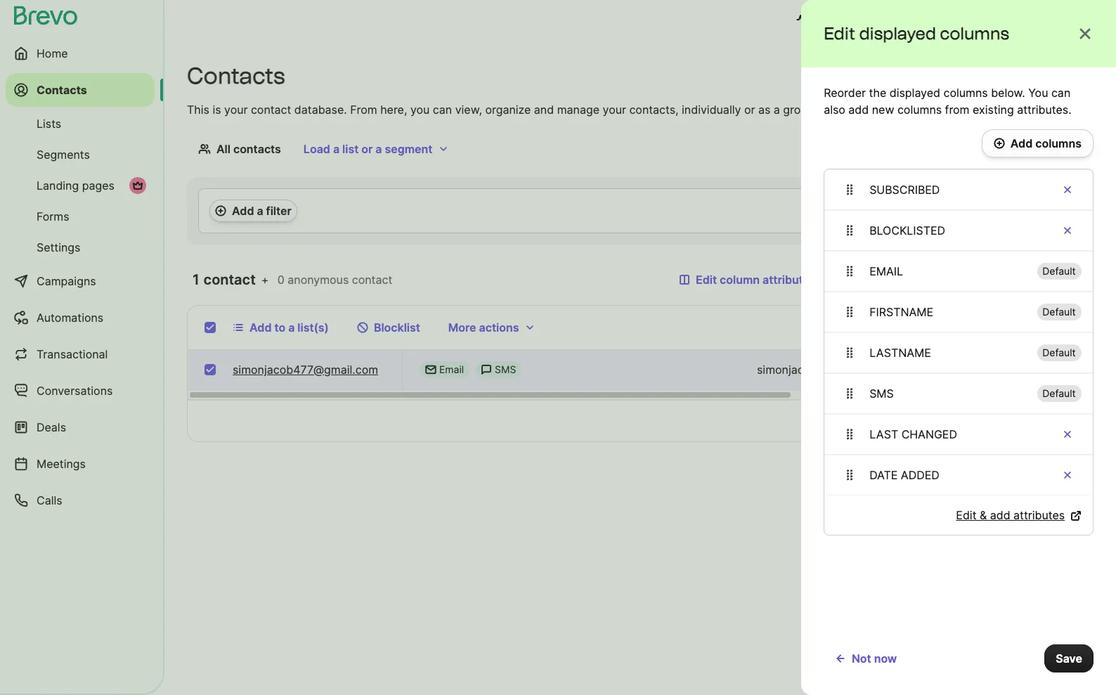 Task type: vqa. For each thing, say whether or not it's contained in the screenshot.
This Is Your Contact Database. From Here, You Can View, Organize And Manage Your Contacts, Individually Or As A Group.
yes



Task type: describe. For each thing, give the bounding box(es) containing it.
last
[[869, 427, 898, 441]]

left___c25ys image
[[481, 364, 492, 375]]

subscribed
[[869, 183, 940, 197]]

database.
[[294, 103, 347, 117]]

landing pages
[[37, 179, 115, 193]]

edit column attributes
[[696, 273, 816, 287]]

usage and plan button
[[785, 6, 908, 34]]

create a contact button
[[981, 62, 1094, 90]]

rows per page
[[806, 414, 885, 428]]

of
[[983, 414, 994, 428]]

you
[[1028, 86, 1048, 100]]

1 your from the left
[[224, 103, 248, 117]]

1 button
[[1042, 411, 1053, 431]]

and inside button
[[850, 13, 871, 27]]

contacts,
[[629, 103, 679, 117]]

add columns
[[1010, 136, 1082, 150]]

load a list or a segment
[[304, 142, 433, 156]]

0 horizontal spatial and
[[534, 103, 554, 117]]

can inside reorder the displayed columns below. you can also add new columns from existing attributes.
[[1051, 86, 1070, 100]]

automations link
[[6, 301, 155, 335]]

reorder the displayed columns below. you can also add new columns from existing attributes.
[[824, 86, 1071, 117]]

1 for 1
[[1044, 414, 1050, 428]]

0 horizontal spatial contacts
[[37, 83, 87, 97]]

is
[[213, 103, 221, 117]]

contacts link
[[6, 73, 155, 107]]

deals link
[[6, 410, 155, 444]]

1 simonjacob477@gmail.com from the left
[[233, 363, 378, 377]]

0 horizontal spatial can
[[433, 103, 452, 117]]

meetings
[[37, 457, 86, 471]]

last changed button
[[824, 414, 1093, 455]]

lastname
[[869, 346, 931, 360]]

edit displayed columns
[[824, 23, 1009, 44]]

now
[[874, 652, 897, 666]]

a left 'filter'
[[257, 204, 263, 218]]

edit displayed columns dialog
[[801, 0, 1116, 695]]

pages
[[82, 179, 115, 193]]

add to a list(s) button
[[221, 313, 340, 342]]

transactional
[[37, 347, 108, 361]]

1 horizontal spatial or
[[744, 103, 755, 117]]

1 vertical spatial add
[[990, 508, 1010, 522]]

automations
[[37, 311, 103, 325]]

more actions
[[448, 320, 519, 335]]

more
[[448, 320, 476, 335]]

not
[[852, 652, 871, 666]]

save
[[1056, 652, 1082, 666]]

1 for 1 contact + 0 anonymous contact
[[193, 271, 200, 288]]

import contacts button
[[865, 62, 975, 90]]

conversations
[[37, 384, 113, 398]]

contact left selected
[[986, 320, 1027, 335]]

firstname
[[869, 305, 933, 319]]

as
[[758, 103, 770, 117]]

rows
[[806, 414, 834, 428]]

add for add columns
[[1010, 136, 1033, 150]]

simon
[[1052, 363, 1085, 377]]

date
[[869, 468, 898, 482]]

2 your from the left
[[603, 103, 626, 117]]

not now button
[[824, 644, 908, 673]]

attributes inside edit displayed columns dialog
[[1013, 508, 1065, 522]]

this is your contact database. from here, you can view, organize and manage your contacts, individually or as a group.
[[187, 103, 817, 117]]

all contacts
[[216, 142, 281, 156]]

campaigns
[[37, 274, 96, 288]]

view,
[[455, 103, 482, 117]]

20
[[896, 414, 910, 428]]

contact inside create a contact button
[[1041, 69, 1082, 83]]

edit & add attributes
[[956, 508, 1065, 522]]

a right as
[[774, 103, 780, 117]]

0 vertical spatial sms
[[495, 363, 516, 375]]

1 horizontal spatial contacts
[[187, 63, 285, 89]]

settings link
[[6, 233, 155, 261]]

attributes inside button
[[763, 273, 816, 287]]

load a list or a segment button
[[292, 135, 461, 163]]

1-
[[964, 414, 974, 428]]

20 button
[[891, 407, 941, 435]]

left___c25ys image
[[425, 364, 436, 375]]

contact up all contacts on the left of the page
[[251, 103, 291, 117]]

group.
[[783, 103, 817, 117]]

anonymous
[[288, 273, 349, 287]]

settings
[[37, 240, 80, 254]]

columns up from
[[943, 86, 988, 100]]

&
[[980, 508, 987, 522]]

segments
[[37, 148, 90, 162]]

not now
[[852, 652, 897, 666]]

usage and plan
[[813, 13, 897, 27]]

contacts for all contacts
[[233, 142, 281, 156]]

blocklisted
[[869, 223, 945, 238]]

conversations link
[[6, 374, 155, 408]]

contacts for import contacts
[[915, 69, 963, 83]]

list
[[342, 142, 359, 156]]

meetings link
[[6, 447, 155, 481]]

add for add a filter
[[232, 204, 254, 218]]

last changed
[[869, 427, 957, 441]]

also
[[824, 103, 845, 117]]



Task type: locate. For each thing, give the bounding box(es) containing it.
1 vertical spatial contacts
[[233, 142, 281, 156]]

sms right left___c25ys image
[[495, 363, 516, 375]]

below.
[[991, 86, 1025, 100]]

simonjacob477@gmail.com down list(s)
[[233, 363, 378, 377]]

blocklist
[[374, 320, 420, 335]]

columns up create
[[940, 23, 1009, 44]]

columns
[[940, 23, 1009, 44], [943, 86, 988, 100], [897, 103, 942, 117], [1035, 136, 1082, 150]]

a up "you" on the right
[[1031, 69, 1038, 83]]

1 vertical spatial or
[[361, 142, 373, 156]]

contacts
[[187, 63, 285, 89], [37, 83, 87, 97]]

default for firstname
[[1043, 306, 1076, 318]]

+
[[261, 273, 269, 287]]

edit left 'column'
[[696, 273, 717, 287]]

sms up page
[[869, 387, 894, 401]]

add right &
[[990, 508, 1010, 522]]

1 horizontal spatial sms
[[869, 387, 894, 401]]

1 vertical spatial sms
[[869, 387, 894, 401]]

to
[[274, 320, 285, 335]]

contacts inside button
[[915, 69, 963, 83]]

columns down import contacts button
[[897, 103, 942, 117]]

1 horizontal spatial can
[[1051, 86, 1070, 100]]

simonjacob477@gmail.com up rows
[[757, 363, 903, 377]]

1 horizontal spatial simonjacob477@gmail.com
[[757, 363, 903, 377]]

0 vertical spatial contacts
[[915, 69, 963, 83]]

or right list
[[361, 142, 373, 156]]

segment
[[385, 142, 433, 156]]

usage
[[813, 13, 848, 27]]

1 contact selected
[[978, 320, 1075, 335]]

save button
[[1045, 644, 1094, 673]]

0 horizontal spatial sms
[[495, 363, 516, 375]]

1 vertical spatial add
[[232, 204, 254, 218]]

a
[[1031, 69, 1038, 83], [774, 103, 780, 117], [333, 142, 340, 156], [375, 142, 382, 156], [257, 204, 263, 218], [288, 320, 295, 335]]

your right is
[[224, 103, 248, 117]]

columns down attributes.
[[1035, 136, 1082, 150]]

email
[[439, 363, 464, 375]]

add
[[1010, 136, 1033, 150], [232, 204, 254, 218], [249, 320, 272, 335]]

edit for edit displayed columns
[[824, 23, 855, 44]]

attributes right &
[[1013, 508, 1065, 522]]

home
[[37, 46, 68, 60]]

0 vertical spatial edit
[[824, 23, 855, 44]]

1-1 of 1
[[964, 414, 1002, 428]]

add columns button
[[982, 129, 1094, 157]]

contacts up is
[[187, 63, 285, 89]]

lists
[[37, 117, 61, 131]]

4 default from the top
[[1043, 387, 1076, 399]]

attributes
[[763, 273, 816, 287], [1013, 508, 1065, 522]]

0
[[277, 273, 284, 287]]

edit for edit column attributes
[[696, 273, 717, 287]]

add for add to a list(s)
[[249, 320, 272, 335]]

add a filter button
[[209, 200, 297, 222]]

0 vertical spatial add
[[848, 103, 869, 117]]

add down reorder in the right of the page
[[848, 103, 869, 117]]

or inside button
[[361, 142, 373, 156]]

displayed up "import"
[[859, 23, 936, 44]]

0 vertical spatial and
[[850, 13, 871, 27]]

a right list
[[375, 142, 382, 156]]

1 default from the top
[[1043, 265, 1076, 277]]

1 vertical spatial displayed
[[890, 86, 940, 100]]

edit for edit & add attributes
[[956, 508, 976, 522]]

or
[[744, 103, 755, 117], [361, 142, 373, 156]]

add inside reorder the displayed columns below. you can also add new columns from existing attributes.
[[848, 103, 869, 117]]

new
[[872, 103, 894, 117]]

home link
[[6, 37, 155, 70]]

forms
[[37, 209, 69, 223]]

import
[[877, 69, 913, 83]]

1 vertical spatial and
[[534, 103, 554, 117]]

0 vertical spatial can
[[1051, 86, 1070, 100]]

the
[[869, 86, 886, 100]]

displayed
[[859, 23, 936, 44], [890, 86, 940, 100]]

date added
[[869, 468, 939, 482]]

plan
[[874, 13, 897, 27]]

more actions button
[[437, 313, 547, 342]]

0 horizontal spatial add
[[848, 103, 869, 117]]

add left 'filter'
[[232, 204, 254, 218]]

1 horizontal spatial and
[[850, 13, 871, 27]]

can right 'you'
[[433, 103, 452, 117]]

3 default from the top
[[1043, 346, 1076, 358]]

0 vertical spatial attributes
[[763, 273, 816, 287]]

reorder
[[824, 86, 866, 100]]

1
[[193, 271, 200, 288], [978, 320, 983, 335], [974, 414, 980, 428], [997, 414, 1002, 428], [1044, 414, 1050, 428]]

load
[[304, 142, 330, 156]]

default for email
[[1043, 265, 1076, 277]]

transactional link
[[6, 337, 155, 371]]

blocklist button
[[346, 313, 431, 342]]

edit inside button
[[696, 273, 717, 287]]

can
[[1051, 86, 1070, 100], [433, 103, 452, 117]]

edit
[[824, 23, 855, 44], [696, 273, 717, 287], [956, 508, 976, 522]]

jacob
[[926, 363, 958, 377]]

0 horizontal spatial edit
[[696, 273, 717, 287]]

1 horizontal spatial attributes
[[1013, 508, 1065, 522]]

1 horizontal spatial edit
[[824, 23, 855, 44]]

1 contact + 0 anonymous contact
[[193, 271, 392, 288]]

0 vertical spatial add
[[1010, 136, 1033, 150]]

columns inside add columns button
[[1035, 136, 1082, 150]]

contact up blocklist button
[[352, 273, 392, 287]]

contact left +
[[204, 271, 256, 288]]

0 vertical spatial displayed
[[859, 23, 936, 44]]

add left to
[[249, 320, 272, 335]]

existing
[[973, 103, 1014, 117]]

or left as
[[744, 103, 755, 117]]

per
[[838, 414, 855, 428]]

1 horizontal spatial your
[[603, 103, 626, 117]]

your right manage
[[603, 103, 626, 117]]

contacts up reorder the displayed columns below. you can also add new columns from existing attributes.
[[915, 69, 963, 83]]

0 vertical spatial or
[[744, 103, 755, 117]]

calls
[[37, 493, 62, 507]]

0 horizontal spatial attributes
[[763, 273, 816, 287]]

displayed inside reorder the displayed columns below. you can also add new columns from existing attributes.
[[890, 86, 940, 100]]

forms link
[[6, 202, 155, 231]]

landing
[[37, 179, 79, 193]]

left___rvooi image
[[132, 180, 143, 191]]

1 horizontal spatial contacts
[[915, 69, 963, 83]]

and left manage
[[534, 103, 554, 117]]

edit & add attributes link
[[956, 507, 1082, 524]]

contacts
[[915, 69, 963, 83], [233, 142, 281, 156]]

edit column attributes button
[[668, 266, 827, 294]]

calls link
[[6, 484, 155, 517]]

here,
[[380, 103, 407, 117]]

add inside edit displayed columns dialog
[[1010, 136, 1033, 150]]

create a contact
[[992, 69, 1082, 83]]

contacts up lists in the left top of the page
[[37, 83, 87, 97]]

edit left &
[[956, 508, 976, 522]]

2 default from the top
[[1043, 306, 1076, 318]]

default for lastname
[[1043, 346, 1076, 358]]

0 horizontal spatial or
[[361, 142, 373, 156]]

attributes.
[[1017, 103, 1071, 117]]

2 horizontal spatial edit
[[956, 508, 976, 522]]

create
[[992, 69, 1029, 83]]

Search by name, email or phone number search field
[[833, 266, 1094, 294]]

contact inside 1 contact + 0 anonymous contact
[[352, 273, 392, 287]]

a right to
[[288, 320, 295, 335]]

1 vertical spatial edit
[[696, 273, 717, 287]]

this
[[187, 103, 209, 117]]

add down attributes.
[[1010, 136, 1033, 150]]

organize
[[485, 103, 531, 117]]

and left plan
[[850, 13, 871, 27]]

added
[[901, 468, 939, 482]]

1 vertical spatial can
[[433, 103, 452, 117]]

displayed down import contacts
[[890, 86, 940, 100]]

contact up "you" on the right
[[1041, 69, 1082, 83]]

from
[[945, 103, 969, 117]]

date added button
[[824, 455, 1093, 495]]

1 for 1 contact selected
[[978, 320, 983, 335]]

0 horizontal spatial your
[[224, 103, 248, 117]]

1 vertical spatial attributes
[[1013, 508, 1065, 522]]

actions
[[479, 320, 519, 335]]

individually
[[682, 103, 741, 117]]

selected
[[1030, 320, 1075, 335]]

subscribed button
[[824, 169, 1093, 210]]

0 horizontal spatial simonjacob477@gmail.com
[[233, 363, 378, 377]]

2 simonjacob477@gmail.com from the left
[[757, 363, 903, 377]]

add to a list(s)
[[249, 320, 329, 335]]

landing pages link
[[6, 171, 155, 200]]

lists link
[[6, 110, 155, 138]]

attributes right 'column'
[[763, 273, 816, 287]]

2 vertical spatial add
[[249, 320, 272, 335]]

changed
[[901, 427, 957, 441]]

0 horizontal spatial contacts
[[233, 142, 281, 156]]

can right "you" on the right
[[1051, 86, 1070, 100]]

filter
[[266, 204, 292, 218]]

edit left plan
[[824, 23, 855, 44]]

1 horizontal spatial add
[[990, 508, 1010, 522]]

sms inside edit displayed columns dialog
[[869, 387, 894, 401]]

column
[[720, 273, 760, 287]]

page
[[858, 414, 885, 428]]

2 vertical spatial edit
[[956, 508, 976, 522]]

email
[[869, 264, 903, 278]]

default for sms
[[1043, 387, 1076, 399]]

contacts right all
[[233, 142, 281, 156]]

a left list
[[333, 142, 340, 156]]

import contacts
[[877, 69, 963, 83]]

1 inside button
[[1044, 414, 1050, 428]]



